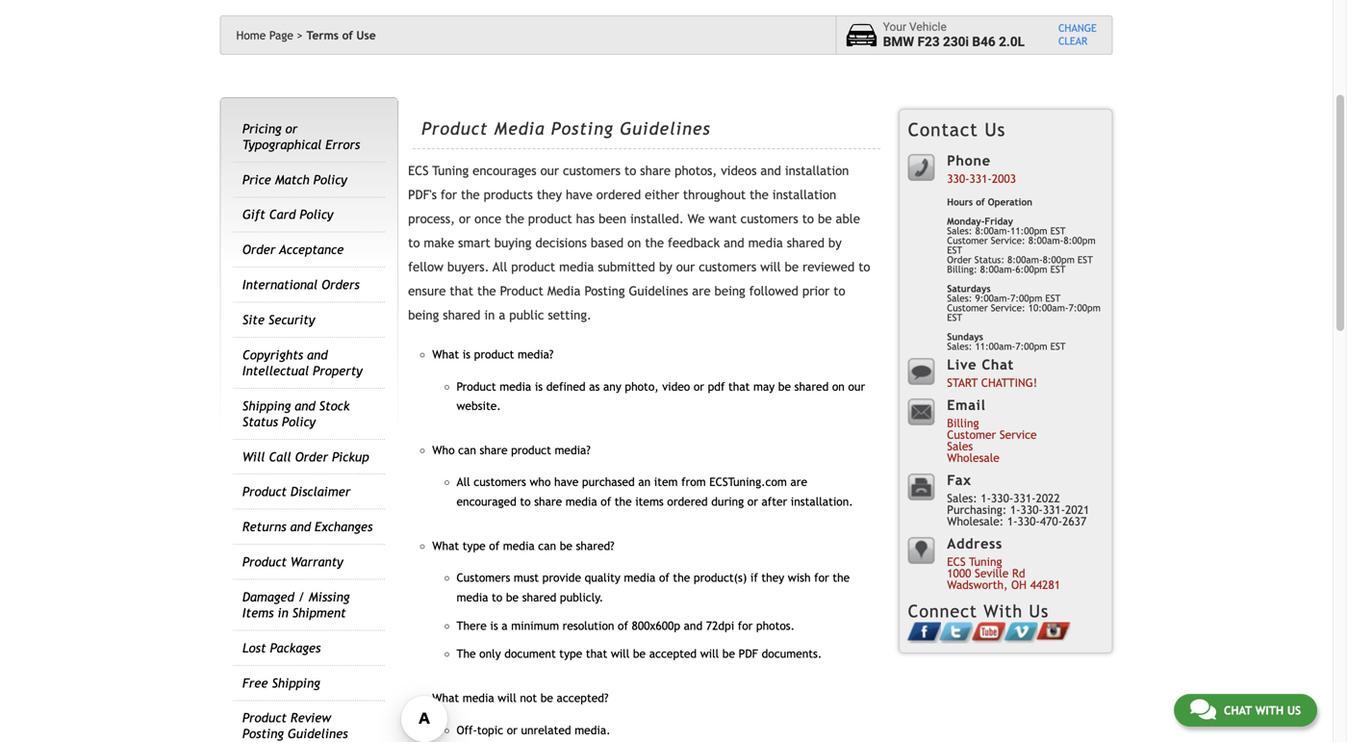 Task type: describe. For each thing, give the bounding box(es) containing it.
will down there is a minimum resolution of 800x600p and 72dpi for photos.
[[611, 647, 630, 660]]

chatting!
[[981, 376, 1038, 389]]

match
[[275, 172, 310, 187]]

0 vertical spatial type
[[463, 539, 486, 552]]

guidelines for product review posting guidelines
[[288, 726, 348, 741]]

customers right "want"
[[741, 211, 799, 226]]

product for disclaimer
[[242, 484, 287, 499]]

order acceptance
[[242, 242, 344, 257]]

wholesale link
[[947, 451, 1000, 464]]

be right not at the left of page
[[541, 691, 553, 705]]

0 horizontal spatial media
[[494, 118, 545, 139]]

the up buying
[[505, 211, 524, 226]]

be down there is a minimum resolution of 800x600p and 72dpi for photos.
[[633, 647, 646, 660]]

clear link
[[1059, 35, 1097, 48]]

product down public
[[474, 348, 514, 361]]

0 horizontal spatial by
[[659, 259, 673, 274]]

and down product disclaimer link
[[290, 519, 311, 534]]

is for product
[[463, 348, 471, 361]]

defined
[[546, 379, 586, 393]]

who
[[432, 443, 455, 457]]

1 horizontal spatial chat
[[1224, 704, 1252, 717]]

media down customers at the left bottom of page
[[457, 590, 488, 604]]

rd
[[1012, 566, 1026, 580]]

not
[[520, 691, 537, 705]]

2 sales: from the top
[[947, 293, 973, 304]]

the right wish
[[833, 571, 850, 584]]

or inside ecs tuning encourages our customers to share photos, videos and installation pdf's for the products they have ordered either throughout the installation process, or once the product has been installed. we want customers to be able to make smart buying decisions based on the feedback and media shared by fellow buyers. all product media submitted by our customers will be reviewed to ensure that the product media posting guidelines are being followed prior to being shared in a public setting.
[[459, 211, 471, 226]]

are inside the all customers who have purchased an item from ecstuning.com are encouraged to share media of the items ordered during or after installation.
[[791, 475, 807, 489]]

will down 72dpi
[[700, 647, 719, 660]]

wish
[[788, 571, 811, 584]]

returns and exchanges link
[[242, 519, 373, 534]]

missing
[[309, 589, 350, 604]]

setting.
[[548, 308, 592, 323]]

operation
[[988, 196, 1033, 207]]

during
[[711, 495, 744, 508]]

fax sales: 1-330-331-2022 purchasing: 1-330-331-2021 wholesale: 1-330-470-2637
[[947, 472, 1090, 528]]

policy inside shipping and stock status policy
[[282, 414, 316, 429]]

product review posting guidelines
[[242, 711, 348, 741]]

based
[[591, 235, 624, 250]]

be left pdf on the right bottom of the page
[[723, 647, 735, 660]]

what for what is product media?
[[432, 348, 459, 361]]

will call order pickup link
[[242, 449, 369, 464]]

be inside customers must provide quality media of the product(s) if they wish for the media to be shared publicly.
[[506, 590, 519, 604]]

encourages
[[473, 163, 537, 178]]

will
[[242, 449, 265, 464]]

gift
[[242, 207, 265, 222]]

what for what type of media can be shared?
[[432, 539, 459, 552]]

pdf's
[[408, 187, 437, 202]]

10:00am-
[[1029, 302, 1069, 313]]

what for what media will not be accepted?
[[432, 691, 459, 705]]

we
[[688, 211, 705, 226]]

or right topic
[[507, 723, 518, 737]]

customers
[[457, 571, 510, 584]]

product for review
[[242, 711, 287, 725]]

1 vertical spatial installation
[[773, 187, 837, 202]]

0 vertical spatial installation
[[785, 163, 849, 178]]

live chat start chatting!
[[947, 357, 1038, 389]]

for inside ecs tuning encourages our customers to share photos, videos and installation pdf's for the products they have ordered either throughout the installation process, or once the product has been installed. we want customers to be able to make smart buying decisions based on the feedback and media shared by fellow buyers. all product media submitted by our customers will be reviewed to ensure that the product media posting guidelines are being followed prior to being shared in a public setting.
[[441, 187, 457, 202]]

8:00am- down '11:00pm'
[[1008, 254, 1043, 265]]

7:00pm down 10:00am-
[[1016, 341, 1048, 352]]

330- inside phone 330-331-2003
[[947, 172, 970, 185]]

the inside the all customers who have purchased an item from ecstuning.com are encouraged to share media of the items ordered during or after installation.
[[615, 495, 632, 508]]

0 horizontal spatial order
[[242, 242, 275, 257]]

fax
[[947, 472, 972, 488]]

product warranty link
[[242, 554, 343, 569]]

1 horizontal spatial media?
[[555, 443, 591, 457]]

disclaimer
[[291, 484, 351, 499]]

off-
[[457, 723, 477, 737]]

chat with us
[[1224, 704, 1301, 717]]

off-topic or unrelated media.
[[457, 723, 611, 737]]

what is product media?
[[432, 348, 554, 361]]

2003
[[992, 172, 1016, 185]]

either
[[645, 187, 679, 202]]

and left 72dpi
[[684, 619, 703, 632]]

1 horizontal spatial being
[[715, 284, 746, 298]]

have inside the all customers who have purchased an item from ecstuning.com are encouraged to share media of the items ordered during or after installation.
[[554, 475, 579, 489]]

posting for media
[[551, 118, 614, 139]]

to right reviewed
[[859, 259, 871, 274]]

as
[[589, 379, 600, 393]]

sales link
[[947, 439, 973, 453]]

product for warranty
[[242, 554, 287, 569]]

be left shared?
[[560, 539, 573, 552]]

330- left 2637 on the bottom of page
[[1021, 503, 1043, 516]]

0 horizontal spatial media?
[[518, 348, 554, 361]]

or inside the all customers who have purchased an item from ecstuning.com are encouraged to share media of the items ordered during or after installation.
[[748, 495, 758, 508]]

free shipping
[[242, 675, 320, 690]]

pdf
[[739, 647, 758, 660]]

or inside pricing or typographical errors
[[285, 121, 298, 136]]

acceptance
[[279, 242, 344, 257]]

start
[[947, 376, 978, 389]]

0 vertical spatial us
[[985, 119, 1006, 140]]

0 horizontal spatial our
[[540, 163, 559, 178]]

address
[[947, 536, 1003, 551]]

the left product(s)
[[673, 571, 690, 584]]

1- up wholesale:
[[981, 491, 991, 505]]

customer inside email billing customer service sales wholesale
[[947, 428, 996, 441]]

customers up has
[[563, 163, 621, 178]]

media.
[[575, 723, 611, 737]]

will left not at the left of page
[[498, 691, 517, 705]]

live
[[947, 357, 977, 372]]

11:00am-
[[975, 341, 1016, 352]]

sales: inside fax sales: 1-330-331-2022 purchasing: 1-330-331-2021 wholesale: 1-330-470-2637
[[947, 491, 978, 505]]

pdf
[[708, 379, 725, 393]]

returns and exchanges
[[242, 519, 373, 534]]

contact
[[908, 119, 979, 140]]

website.
[[457, 399, 501, 412]]

product for media
[[422, 118, 488, 139]]

1- left 2022
[[1010, 503, 1021, 516]]

1 horizontal spatial type
[[559, 647, 582, 660]]

0 horizontal spatial can
[[458, 443, 476, 457]]

and right 'videos'
[[761, 163, 781, 178]]

call
[[269, 449, 291, 464]]

1 vertical spatial shipping
[[272, 675, 320, 690]]

process,
[[408, 211, 455, 226]]

product up decisions
[[528, 211, 572, 226]]

the down buyers.
[[477, 284, 496, 298]]

11:00pm
[[1011, 225, 1048, 236]]

and inside copyrights and intellectual property
[[307, 347, 328, 362]]

price
[[242, 172, 271, 187]]

ecs inside address ecs tuning 1000 seville rd wadsworth, oh 44281
[[947, 555, 966, 568]]

bmw
[[883, 34, 915, 50]]

media up must
[[503, 539, 535, 552]]

pricing
[[242, 121, 282, 136]]

on inside ecs tuning encourages our customers to share photos, videos and installation pdf's for the products they have ordered either throughout the installation process, or once the product has been installed. we want customers to be able to make smart buying decisions based on the feedback and media shared by fellow buyers. all product media submitted by our customers will be reviewed to ensure that the product media posting guidelines are being followed prior to being shared in a public setting.
[[628, 235, 641, 250]]

is for a
[[490, 619, 498, 632]]

unrelated
[[521, 723, 571, 737]]

international orders
[[242, 277, 360, 292]]

to inside the all customers who have purchased an item from ecstuning.com are encouraged to share media of the items ordered during or after installation.
[[520, 495, 531, 508]]

able
[[836, 211, 860, 226]]

are inside ecs tuning encourages our customers to share photos, videos and installation pdf's for the products they have ordered either throughout the installation process, or once the product has been installed. we want customers to be able to make smart buying decisions based on the feedback and media shared by fellow buyers. all product media submitted by our customers will be reviewed to ensure that the product media posting guidelines are being followed prior to being shared in a public setting.
[[692, 284, 711, 298]]

1 horizontal spatial by
[[829, 235, 842, 250]]

share inside ecs tuning encourages our customers to share photos, videos and installation pdf's for the products they have ordered either throughout the installation process, or once the product has been installed. we want customers to be able to make smart buying decisions based on the feedback and media shared by fellow buyers. all product media submitted by our customers will be reviewed to ensure that the product media posting guidelines are being followed prior to being shared in a public setting.
[[640, 163, 671, 178]]

1 vertical spatial a
[[502, 619, 508, 632]]

the
[[457, 647, 476, 660]]

1 vertical spatial can
[[538, 539, 556, 552]]

damaged
[[242, 589, 294, 604]]

what media will not be accepted?
[[432, 691, 609, 705]]

product down buying
[[511, 259, 555, 274]]

media inside ecs tuning encourages our customers to share photos, videos and installation pdf's for the products they have ordered either throughout the installation process, or once the product has been installed. we want customers to be able to make smart buying decisions based on the feedback and media shared by fellow buyers. all product media submitted by our customers will be reviewed to ensure that the product media posting guidelines are being followed prior to being shared in a public setting.
[[548, 284, 581, 298]]

1 sales: from the top
[[947, 225, 973, 236]]

shipment
[[292, 605, 346, 620]]

the only document type that will be accepted will be pdf documents.
[[457, 647, 822, 660]]

shared down ensure at the top left
[[443, 308, 481, 323]]

ecs inside ecs tuning encourages our customers to share photos, videos and installation pdf's for the products they have ordered either throughout the installation process, or once the product has been installed. we want customers to be able to make smart buying decisions based on the feedback and media shared by fellow buyers. all product media submitted by our customers will be reviewed to ensure that the product media posting guidelines are being followed prior to being shared in a public setting.
[[408, 163, 429, 178]]

purchased
[[582, 475, 635, 489]]

2 horizontal spatial 331-
[[1043, 503, 1066, 516]]

photos.
[[756, 619, 795, 632]]

and down "want"
[[724, 235, 745, 250]]

who
[[530, 475, 551, 489]]

or inside product media is defined as any photo, video or pdf that may be shared on our website.
[[694, 379, 704, 393]]

media right the quality
[[624, 571, 656, 584]]

only
[[479, 647, 501, 660]]

2 customer from the top
[[947, 302, 988, 313]]

3 sales: from the top
[[947, 341, 973, 352]]

intellectual
[[242, 363, 309, 378]]

1 horizontal spatial order
[[295, 449, 328, 464]]

of up customers at the left bottom of page
[[489, 539, 500, 552]]

that inside product media is defined as any photo, video or pdf that may be shared on our website.
[[729, 379, 750, 393]]

gift card policy
[[242, 207, 333, 222]]

customers down feedback
[[699, 259, 757, 274]]

ecstuning.com
[[710, 475, 787, 489]]

1 customer from the top
[[947, 235, 988, 246]]

oh
[[1012, 578, 1027, 591]]

your
[[883, 20, 907, 34]]

want
[[709, 211, 737, 226]]

0 vertical spatial 8:00pm
[[1064, 235, 1096, 246]]

media inside product media is defined as any photo, video or pdf that may be shared on our website.
[[500, 379, 531, 393]]

once
[[475, 211, 502, 226]]

address ecs tuning 1000 seville rd wadsworth, oh 44281
[[947, 536, 1061, 591]]

to inside customers must provide quality media of the product(s) if they wish for the media to be shared publicly.
[[492, 590, 503, 604]]

the up once
[[461, 187, 480, 202]]

is inside product media is defined as any photo, video or pdf that may be shared on our website.
[[535, 379, 543, 393]]

terms of use
[[306, 28, 376, 42]]

to up been
[[625, 163, 636, 178]]

the down installed.
[[645, 235, 664, 250]]

to left make
[[408, 235, 420, 250]]

billing link
[[947, 416, 979, 430]]

2 vertical spatial for
[[738, 619, 753, 632]]



Task type: locate. For each thing, give the bounding box(es) containing it.
0 vertical spatial in
[[484, 308, 495, 323]]

1 vertical spatial chat
[[1224, 704, 1252, 717]]

ordered for share
[[596, 187, 641, 202]]

330- down 2022
[[1018, 514, 1040, 528]]

of up 800x600p
[[659, 571, 670, 584]]

all
[[493, 259, 507, 274], [457, 475, 470, 489]]

to left the able
[[802, 211, 814, 226]]

6:00pm
[[1016, 264, 1048, 275]]

1 horizontal spatial can
[[538, 539, 556, 552]]

us up phone
[[985, 119, 1006, 140]]

orders
[[322, 277, 360, 292]]

331-
[[970, 172, 992, 185], [1014, 491, 1036, 505], [1043, 503, 1066, 516]]

buyers.
[[447, 259, 489, 274]]

0 vertical spatial our
[[540, 163, 559, 178]]

0 vertical spatial customer
[[947, 235, 988, 246]]

hours
[[947, 196, 973, 207]]

0 horizontal spatial ecs
[[408, 163, 429, 178]]

decisions
[[535, 235, 587, 250]]

connect with us
[[908, 601, 1049, 621]]

1 horizontal spatial in
[[484, 308, 495, 323]]

of inside hours of operation monday-friday sales: 8:00am-11:00pm est customer service: 8:00am-8:00pm est order status: 8:00am-8:00pm est billing: 8:00am-6:00pm est saturdays sales: 9:00am-7:00pm est customer service: 10:00am-7:00pm est sundays sales: 11:00am-7:00pm est
[[976, 196, 985, 207]]

2 vertical spatial posting
[[242, 726, 284, 741]]

1 horizontal spatial that
[[586, 647, 608, 660]]

type down resolution
[[559, 647, 582, 660]]

sales: up live
[[947, 341, 973, 352]]

0 vertical spatial guidelines
[[620, 118, 711, 139]]

or left pdf on the bottom right of page
[[694, 379, 704, 393]]

tuning inside address ecs tuning 1000 seville rd wadsworth, oh 44281
[[969, 555, 1002, 568]]

product up website.
[[457, 379, 496, 393]]

1 vertical spatial policy
[[300, 207, 333, 222]]

by
[[829, 235, 842, 250], [659, 259, 673, 274]]

product up who
[[511, 443, 551, 457]]

been
[[599, 211, 627, 226]]

2 what from the top
[[432, 539, 459, 552]]

the down purchased
[[615, 495, 632, 508]]

8:00am- up 6:00pm
[[1029, 235, 1064, 246]]

order inside hours of operation monday-friday sales: 8:00am-11:00pm est customer service: 8:00am-8:00pm est order status: 8:00am-8:00pm est billing: 8:00am-6:00pm est saturdays sales: 9:00am-7:00pm est customer service: 10:00am-7:00pm est sundays sales: 11:00am-7:00pm est
[[947, 254, 972, 265]]

returns
[[242, 519, 286, 534]]

1 horizontal spatial are
[[791, 475, 807, 489]]

product media is defined as any photo, video or pdf that may be shared on our website.
[[457, 379, 865, 412]]

sales: down fax
[[947, 491, 978, 505]]

2 horizontal spatial our
[[848, 379, 865, 393]]

2022
[[1036, 491, 1060, 505]]

card
[[269, 207, 296, 222]]

8:00am- up status:
[[975, 225, 1011, 236]]

330- up wholesale:
[[991, 491, 1014, 505]]

a inside ecs tuning encourages our customers to share photos, videos and installation pdf's for the products they have ordered either throughout the installation process, or once the product has been installed. we want customers to be able to make smart buying decisions based on the feedback and media shared by fellow buyers. all product media submitted by our customers will be reviewed to ensure that the product media posting guidelines are being followed prior to being shared in a public setting.
[[499, 308, 506, 323]]

customers up encouraged
[[474, 475, 526, 489]]

your vehicle bmw f23 230i b46 2.0l
[[883, 20, 1025, 50]]

0 horizontal spatial that
[[450, 284, 474, 298]]

0 horizontal spatial ordered
[[596, 187, 641, 202]]

item
[[654, 475, 678, 489]]

media up followed at the top of page
[[748, 235, 783, 250]]

b46
[[972, 34, 996, 50]]

monday-
[[947, 216, 985, 227]]

and inside shipping and stock status policy
[[295, 398, 315, 413]]

2 horizontal spatial us
[[1288, 704, 1301, 717]]

is up website.
[[463, 348, 471, 361]]

1 vertical spatial media?
[[555, 443, 591, 457]]

or up typographical
[[285, 121, 298, 136]]

media down the what is product media? on the top left of the page
[[500, 379, 531, 393]]

purchasing:
[[947, 503, 1007, 516]]

sales
[[947, 439, 973, 453]]

share up the either
[[640, 163, 671, 178]]

that down buyers.
[[450, 284, 474, 298]]

1 horizontal spatial media
[[548, 284, 581, 298]]

are down feedback
[[692, 284, 711, 298]]

1- right wholesale:
[[1008, 514, 1018, 528]]

if
[[751, 571, 758, 584]]

2 vertical spatial that
[[586, 647, 608, 660]]

being
[[715, 284, 746, 298], [408, 308, 439, 323]]

tuning up the pdf's
[[432, 163, 469, 178]]

0 vertical spatial all
[[493, 259, 507, 274]]

0 horizontal spatial is
[[463, 348, 471, 361]]

all up encouraged
[[457, 475, 470, 489]]

phone 330-331-2003
[[947, 153, 1016, 185]]

documents.
[[762, 647, 822, 660]]

ensure
[[408, 284, 446, 298]]

policy down errors
[[313, 172, 347, 187]]

pickup
[[332, 449, 369, 464]]

all customers who have purchased an item from ecstuning.com are encouraged to share media of the items ordered during or after installation.
[[457, 475, 853, 508]]

be down must
[[506, 590, 519, 604]]

1 vertical spatial our
[[676, 259, 695, 274]]

a left public
[[499, 308, 506, 323]]

0 horizontal spatial type
[[463, 539, 486, 552]]

they inside ecs tuning encourages our customers to share photos, videos and installation pdf's for the products they have ordered either throughout the installation process, or once the product has been installed. we want customers to be able to make smart buying decisions based on the feedback and media shared by fellow buyers. all product media submitted by our customers will be reviewed to ensure that the product media posting guidelines are being followed prior to being shared in a public setting.
[[537, 187, 562, 202]]

1 vertical spatial type
[[559, 647, 582, 660]]

policy for price match policy
[[313, 172, 347, 187]]

what up off-
[[432, 691, 459, 705]]

type up customers at the left bottom of page
[[463, 539, 486, 552]]

typographical
[[242, 137, 322, 152]]

the down 'videos'
[[750, 187, 769, 202]]

for right wish
[[814, 571, 829, 584]]

1 horizontal spatial 331-
[[1014, 491, 1036, 505]]

1 vertical spatial 8:00pm
[[1043, 254, 1075, 265]]

shared
[[787, 235, 825, 250], [443, 308, 481, 323], [795, 379, 829, 393], [522, 590, 557, 604]]

1 horizontal spatial is
[[490, 619, 498, 632]]

0 vertical spatial media?
[[518, 348, 554, 361]]

saturdays
[[947, 283, 991, 294]]

minimum
[[511, 619, 559, 632]]

0 vertical spatial a
[[499, 308, 506, 323]]

status:
[[975, 254, 1005, 265]]

product inside product review posting guidelines
[[242, 711, 287, 725]]

order right call
[[295, 449, 328, 464]]

warranty
[[291, 554, 343, 569]]

connect
[[908, 601, 978, 621]]

media up encourages
[[494, 118, 545, 139]]

us for connect
[[1029, 601, 1049, 621]]

3 what from the top
[[432, 691, 459, 705]]

make
[[424, 235, 454, 250]]

0 vertical spatial media
[[494, 118, 545, 139]]

for right the pdf's
[[441, 187, 457, 202]]

2 horizontal spatial share
[[640, 163, 671, 178]]

will inside ecs tuning encourages our customers to share photos, videos and installation pdf's for the products they have ordered either throughout the installation process, or once the product has been installed. we want customers to be able to make smart buying decisions based on the feedback and media shared by fellow buyers. all product media submitted by our customers will be reviewed to ensure that the product media posting guidelines are being followed prior to being shared in a public setting.
[[761, 259, 781, 274]]

order left status:
[[947, 254, 972, 265]]

0 horizontal spatial in
[[278, 605, 288, 620]]

that right pdf on the bottom right of page
[[729, 379, 750, 393]]

copyrights and intellectual property
[[242, 347, 363, 378]]

posting inside product review posting guidelines
[[242, 726, 284, 741]]

330- down phone
[[947, 172, 970, 185]]

us for chat
[[1288, 704, 1301, 717]]

0 horizontal spatial us
[[985, 119, 1006, 140]]

policy up will call order pickup
[[282, 414, 316, 429]]

1 horizontal spatial our
[[676, 259, 695, 274]]

shared down must
[[522, 590, 557, 604]]

0 vertical spatial service:
[[991, 235, 1026, 246]]

guidelines for product media posting guidelines
[[620, 118, 711, 139]]

be inside product media is defined as any photo, video or pdf that may be shared on our website.
[[778, 379, 791, 393]]

pricing or typographical errors
[[242, 121, 360, 152]]

status
[[242, 414, 278, 429]]

for inside customers must provide quality media of the product(s) if they wish for the media to be shared publicly.
[[814, 571, 829, 584]]

1 horizontal spatial for
[[738, 619, 753, 632]]

0 horizontal spatial chat
[[982, 357, 1014, 372]]

phone
[[947, 153, 991, 168]]

submitted
[[598, 259, 655, 274]]

1 horizontal spatial ecs
[[947, 555, 966, 568]]

tuning inside ecs tuning encourages our customers to share photos, videos and installation pdf's for the products they have ordered either throughout the installation process, or once the product has been installed. we want customers to be able to make smart buying decisions based on the feedback and media shared by fellow buyers. all product media submitted by our customers will be reviewed to ensure that the product media posting guidelines are being followed prior to being shared in a public setting.
[[432, 163, 469, 178]]

guidelines inside product review posting guidelines
[[288, 726, 348, 741]]

is
[[463, 348, 471, 361], [535, 379, 543, 393], [490, 619, 498, 632]]

2 vertical spatial is
[[490, 619, 498, 632]]

will call order pickup
[[242, 449, 369, 464]]

price match policy
[[242, 172, 347, 187]]

feedback
[[668, 235, 720, 250]]

0 vertical spatial share
[[640, 163, 671, 178]]

site security
[[242, 312, 315, 327]]

7:00pm right 9:00am-
[[1069, 302, 1101, 313]]

product disclaimer link
[[242, 484, 351, 499]]

to
[[625, 163, 636, 178], [802, 211, 814, 226], [408, 235, 420, 250], [859, 259, 871, 274], [834, 284, 846, 298], [520, 495, 531, 508], [492, 590, 503, 604]]

of up the only document type that will be accepted will be pdf documents.
[[618, 619, 628, 632]]

ordered down 'from'
[[667, 495, 708, 508]]

0 vertical spatial that
[[450, 284, 474, 298]]

1 vertical spatial tuning
[[969, 555, 1002, 568]]

service: down friday
[[991, 235, 1026, 246]]

1 vertical spatial by
[[659, 259, 673, 274]]

can right the who in the left bottom of the page
[[458, 443, 476, 457]]

sales: down hours at the top
[[947, 225, 973, 236]]

3 customer from the top
[[947, 428, 996, 441]]

1 horizontal spatial they
[[762, 571, 785, 584]]

1 horizontal spatial all
[[493, 259, 507, 274]]

1 vertical spatial ordered
[[667, 495, 708, 508]]

ordered for item
[[667, 495, 708, 508]]

media inside the all customers who have purchased an item from ecstuning.com are encouraged to share media of the items ordered during or after installation.
[[566, 495, 597, 508]]

1 horizontal spatial us
[[1029, 601, 1049, 621]]

media up 'setting.'
[[548, 284, 581, 298]]

of inside customers must provide quality media of the product(s) if they wish for the media to be shared publicly.
[[659, 571, 670, 584]]

must
[[514, 571, 539, 584]]

have inside ecs tuning encourages our customers to share photos, videos and installation pdf's for the products they have ordered either throughout the installation process, or once the product has been installed. we want customers to be able to make smart buying decisions based on the feedback and media shared by fellow buyers. all product media submitted by our customers will be reviewed to ensure that the product media posting guidelines are being followed prior to being shared in a public setting.
[[566, 187, 593, 202]]

page
[[269, 28, 293, 42]]

or
[[285, 121, 298, 136], [459, 211, 471, 226], [694, 379, 704, 393], [748, 495, 758, 508], [507, 723, 518, 737]]

800x600p
[[632, 619, 680, 632]]

may
[[754, 379, 775, 393]]

policy for gift card policy
[[300, 207, 333, 222]]

1 vertical spatial have
[[554, 475, 579, 489]]

policy right card
[[300, 207, 333, 222]]

shipping and stock status policy
[[242, 398, 350, 429]]

share inside the all customers who have purchased an item from ecstuning.com are encouraged to share media of the items ordered during or after installation.
[[534, 495, 562, 508]]

our inside product media is defined as any photo, video or pdf that may be shared on our website.
[[848, 379, 865, 393]]

topic
[[477, 723, 503, 737]]

0 vertical spatial by
[[829, 235, 842, 250]]

customers inside the all customers who have purchased an item from ecstuning.com are encouraged to share media of the items ordered during or after installation.
[[474, 475, 526, 489]]

8:00am-
[[975, 225, 1011, 236], [1029, 235, 1064, 246], [1008, 254, 1043, 265], [980, 264, 1016, 275]]

0 horizontal spatial they
[[537, 187, 562, 202]]

media? down public
[[518, 348, 554, 361]]

4 sales: from the top
[[947, 491, 978, 505]]

be left the able
[[818, 211, 832, 226]]

have
[[566, 187, 593, 202], [554, 475, 579, 489]]

with
[[984, 601, 1023, 621]]

guidelines inside ecs tuning encourages our customers to share photos, videos and installation pdf's for the products they have ordered either throughout the installation process, or once the product has been installed. we want customers to be able to make smart buying decisions based on the feedback and media shared by fellow buyers. all product media submitted by our customers will be reviewed to ensure that the product media posting guidelines are being followed prior to being shared in a public setting.
[[629, 284, 688, 298]]

by up reviewed
[[829, 235, 842, 250]]

posting up has
[[551, 118, 614, 139]]

0 vertical spatial what
[[432, 348, 459, 361]]

ecs up the pdf's
[[408, 163, 429, 178]]

in inside ecs tuning encourages our customers to share photos, videos and installation pdf's for the products they have ordered either throughout the installation process, or once the product has been installed. we want customers to be able to make smart buying decisions based on the feedback and media shared by fellow buyers. all product media submitted by our customers will be reviewed to ensure that the product media posting guidelines are being followed prior to being shared in a public setting.
[[484, 308, 495, 323]]

damaged / missing items in shipment link
[[242, 589, 350, 620]]

0 horizontal spatial share
[[480, 443, 508, 457]]

shipping inside shipping and stock status policy
[[242, 398, 291, 413]]

1 vertical spatial share
[[480, 443, 508, 457]]

shipping up status at the bottom of page
[[242, 398, 291, 413]]

fellow
[[408, 259, 444, 274]]

products
[[484, 187, 533, 202]]

media down purchased
[[566, 495, 597, 508]]

chat left with
[[1224, 704, 1252, 717]]

1 vertical spatial all
[[457, 475, 470, 489]]

who can share product media?
[[432, 443, 591, 457]]

7:00pm down 6:00pm
[[1011, 293, 1043, 304]]

media
[[748, 235, 783, 250], [559, 259, 594, 274], [500, 379, 531, 393], [566, 495, 597, 508], [503, 539, 535, 552], [624, 571, 656, 584], [457, 590, 488, 604], [463, 691, 494, 705]]

that inside ecs tuning encourages our customers to share photos, videos and installation pdf's for the products they have ordered either throughout the installation process, or once the product has been installed. we want customers to be able to make smart buying decisions based on the feedback and media shared by fellow buyers. all product media submitted by our customers will be reviewed to ensure that the product media posting guidelines are being followed prior to being shared in a public setting.
[[450, 284, 474, 298]]

shared right may
[[795, 379, 829, 393]]

posting for review
[[242, 726, 284, 741]]

order acceptance link
[[242, 242, 344, 257]]

on right may
[[832, 379, 845, 393]]

chat inside live chat start chatting!
[[982, 357, 1014, 372]]

of down purchased
[[601, 495, 611, 508]]

to right prior
[[834, 284, 846, 298]]

2 horizontal spatial is
[[535, 379, 543, 393]]

1 horizontal spatial ordered
[[667, 495, 708, 508]]

being down ensure at the top left
[[408, 308, 439, 323]]

sales: down billing:
[[947, 293, 973, 304]]

1 what from the top
[[432, 348, 459, 361]]

1 vertical spatial us
[[1029, 601, 1049, 621]]

billing
[[947, 416, 979, 430]]

0 vertical spatial on
[[628, 235, 641, 250]]

2 vertical spatial guidelines
[[288, 726, 348, 741]]

comments image
[[1190, 698, 1216, 721]]

shared up reviewed
[[787, 235, 825, 250]]

chat down 11:00am- in the right of the page
[[982, 357, 1014, 372]]

home page link
[[236, 28, 303, 42]]

0 horizontal spatial on
[[628, 235, 641, 250]]

0 horizontal spatial being
[[408, 308, 439, 323]]

8:00am- up 9:00am-
[[980, 264, 1016, 275]]

free
[[242, 675, 268, 690]]

8:00pm right '11:00pm'
[[1064, 235, 1096, 246]]

product media posting guidelines
[[422, 118, 711, 139]]

2.0l
[[999, 34, 1025, 50]]

all down buying
[[493, 259, 507, 274]]

0 vertical spatial ordered
[[596, 187, 641, 202]]

media up off-
[[463, 691, 494, 705]]

media down decisions
[[559, 259, 594, 274]]

product for media
[[457, 379, 496, 393]]

shared inside customers must provide quality media of the product(s) if they wish for the media to be shared publicly.
[[522, 590, 557, 604]]

share down website.
[[480, 443, 508, 457]]

2 horizontal spatial that
[[729, 379, 750, 393]]

any
[[603, 379, 622, 393]]

share down who
[[534, 495, 562, 508]]

0 vertical spatial posting
[[551, 118, 614, 139]]

email billing customer service sales wholesale
[[947, 397, 1037, 464]]

8:00pm down '11:00pm'
[[1043, 254, 1075, 265]]

product down returns
[[242, 554, 287, 569]]

0 vertical spatial chat
[[982, 357, 1014, 372]]

change clear
[[1059, 22, 1097, 47]]

change
[[1059, 22, 1097, 34]]

they inside customers must provide quality media of the product(s) if they wish for the media to be shared publicly.
[[762, 571, 785, 584]]

0 horizontal spatial are
[[692, 284, 711, 298]]

or down ecstuning.com at right bottom
[[748, 495, 758, 508]]

of left use
[[342, 28, 353, 42]]

1 vertical spatial ecs
[[947, 555, 966, 568]]

1 vertical spatial guidelines
[[629, 284, 688, 298]]

1 horizontal spatial share
[[534, 495, 562, 508]]

that down resolution
[[586, 647, 608, 660]]

1 vertical spatial service:
[[991, 302, 1026, 313]]

wholesale
[[947, 451, 1000, 464]]

1 vertical spatial what
[[432, 539, 459, 552]]

be up followed at the top of page
[[785, 259, 799, 274]]

service:
[[991, 235, 1026, 246], [991, 302, 1026, 313]]

1 vertical spatial customer
[[947, 302, 988, 313]]

all inside the all customers who have purchased an item from ecstuning.com are encouraged to share media of the items ordered during or after installation.
[[457, 475, 470, 489]]

ordered inside ecs tuning encourages our customers to share photos, videos and installation pdf's for the products they have ordered either throughout the installation process, or once the product has been installed. we want customers to be able to make smart buying decisions based on the feedback and media shared by fellow buyers. all product media submitted by our customers will be reviewed to ensure that the product media posting guidelines are being followed prior to being shared in a public setting.
[[596, 187, 641, 202]]

our down feedback
[[676, 259, 695, 274]]

of
[[342, 28, 353, 42], [976, 196, 985, 207], [601, 495, 611, 508], [489, 539, 500, 552], [659, 571, 670, 584], [618, 619, 628, 632]]

what
[[432, 348, 459, 361], [432, 539, 459, 552], [432, 691, 459, 705]]

billing:
[[947, 264, 978, 275]]

0 vertical spatial for
[[441, 187, 457, 202]]

1 service: from the top
[[991, 235, 1026, 246]]

in inside damaged / missing items in shipment
[[278, 605, 288, 620]]

our right may
[[848, 379, 865, 393]]

media?
[[518, 348, 554, 361], [555, 443, 591, 457]]

of inside the all customers who have purchased an item from ecstuning.com are encouraged to share media of the items ordered during or after installation.
[[601, 495, 611, 508]]

0 vertical spatial policy
[[313, 172, 347, 187]]

policy
[[313, 172, 347, 187], [300, 207, 333, 222], [282, 414, 316, 429]]

on inside product media is defined as any photo, video or pdf that may be shared on our website.
[[832, 379, 845, 393]]

product down free
[[242, 711, 287, 725]]

posting inside ecs tuning encourages our customers to share photos, videos and installation pdf's for the products they have ordered either throughout the installation process, or once the product has been installed. we want customers to be able to make smart buying decisions based on the feedback and media shared by fellow buyers. all product media submitted by our customers will be reviewed to ensure that the product media posting guidelines are being followed prior to being shared in a public setting.
[[585, 284, 625, 298]]

be right may
[[778, 379, 791, 393]]

2 vertical spatial policy
[[282, 414, 316, 429]]

vehicle
[[910, 20, 947, 34]]

service: left 10:00am-
[[991, 302, 1026, 313]]

product inside product media is defined as any photo, video or pdf that may be shared on our website.
[[457, 379, 496, 393]]

shared inside product media is defined as any photo, video or pdf that may be shared on our website.
[[795, 379, 829, 393]]

installed.
[[630, 211, 684, 226]]

by down feedback
[[659, 259, 673, 274]]

pricing or typographical errors link
[[242, 121, 360, 152]]

1 vertical spatial in
[[278, 605, 288, 620]]

0 vertical spatial have
[[566, 187, 593, 202]]

1 vertical spatial posting
[[585, 284, 625, 298]]

0 vertical spatial they
[[537, 187, 562, 202]]

0 horizontal spatial for
[[441, 187, 457, 202]]

stock
[[319, 398, 350, 413]]

ordered inside the all customers who have purchased an item from ecstuning.com are encouraged to share media of the items ordered during or after installation.
[[667, 495, 708, 508]]

product up public
[[500, 284, 544, 298]]

331- inside phone 330-331-2003
[[970, 172, 992, 185]]

0 vertical spatial ecs
[[408, 163, 429, 178]]

what up customers at the left bottom of page
[[432, 539, 459, 552]]

2 vertical spatial share
[[534, 495, 562, 508]]

all inside ecs tuning encourages our customers to share photos, videos and installation pdf's for the products they have ordered either throughout the installation process, or once the product has been installed. we want customers to be able to make smart buying decisions based on the feedback and media shared by fellow buyers. all product media submitted by our customers will be reviewed to ensure that the product media posting guidelines are being followed prior to being shared in a public setting.
[[493, 259, 507, 274]]

2 service: from the top
[[991, 302, 1026, 313]]

and left stock
[[295, 398, 315, 413]]

product inside ecs tuning encourages our customers to share photos, videos and installation pdf's for the products they have ordered either throughout the installation process, or once the product has been installed. we want customers to be able to make smart buying decisions based on the feedback and media shared by fellow buyers. all product media submitted by our customers will be reviewed to ensure that the product media posting guidelines are being followed prior to being shared in a public setting.
[[500, 284, 544, 298]]

home page
[[236, 28, 293, 42]]

ecs
[[408, 163, 429, 178], [947, 555, 966, 568]]

1 vertical spatial are
[[791, 475, 807, 489]]

1 horizontal spatial on
[[832, 379, 845, 393]]

clear
[[1059, 35, 1088, 47]]

an
[[638, 475, 651, 489]]

to down who
[[520, 495, 531, 508]]



Task type: vqa. For each thing, say whether or not it's contained in the screenshot.
ZHP
no



